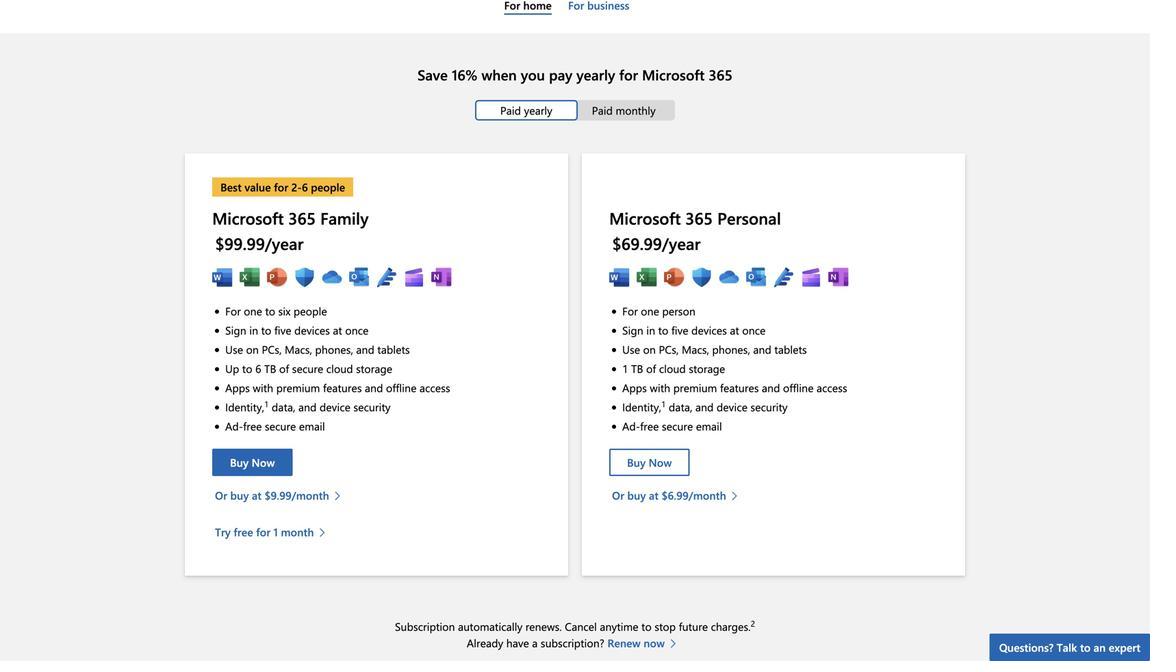 Task type: locate. For each thing, give the bounding box(es) containing it.
for left six
[[225, 303, 241, 318]]

1 buy now link from the left
[[212, 449, 293, 476]]

pcs, inside for one person sign in to five devices at once use on pcs, macs, phones, and tablets 1 tb of cloud storage apps with premium features and offline access identity, 1 data, and device security ad-free secure email
[[659, 342, 679, 356]]

1 apps from the left
[[225, 380, 250, 395]]

pcs, down six
[[262, 342, 282, 356]]

1 horizontal spatial buy
[[627, 455, 646, 470]]

1 horizontal spatial data,
[[669, 399, 693, 414]]

for
[[225, 303, 241, 318], [623, 303, 638, 318]]

$69.99/year
[[613, 232, 701, 254]]

1 horizontal spatial security
[[751, 399, 788, 414]]

1 devices from the left
[[295, 322, 330, 337]]

1 premium from the left
[[276, 380, 320, 395]]

0 horizontal spatial once
[[345, 322, 369, 337]]

features inside for one person sign in to five devices at once use on pcs, macs, phones, and tablets 1 tb of cloud storage apps with premium features and offline access identity, 1 data, and device security ad-free secure email
[[720, 380, 759, 395]]

microsoft up $69.99/year
[[610, 207, 681, 229]]

1 buy now from the left
[[230, 455, 275, 470]]

ms outlook image
[[349, 267, 370, 288]]

2 cloud from the left
[[659, 361, 686, 376]]

buy for $69.99/year
[[627, 455, 646, 470]]

1 on from the left
[[246, 342, 259, 356]]

in
[[250, 322, 258, 337], [647, 322, 656, 337]]

1 horizontal spatial premium
[[674, 380, 717, 395]]

for for try free for 1 month
[[256, 525, 271, 539]]

1 horizontal spatial buy now link
[[610, 449, 690, 476]]

devices
[[295, 322, 330, 337], [692, 322, 727, 337]]

a
[[532, 635, 538, 650]]

devices down person
[[692, 322, 727, 337]]

2 or from the left
[[612, 488, 625, 503]]

yearly down you
[[524, 103, 553, 118]]

access inside for one person sign in to five devices at once use on pcs, macs, phones, and tablets 1 tb of cloud storage apps with premium features and offline access identity, 1 data, and device security ad-free secure email
[[817, 380, 848, 395]]

1 horizontal spatial five
[[672, 322, 689, 337]]

now
[[252, 455, 275, 470], [649, 455, 672, 470]]

macs,
[[285, 342, 312, 356], [682, 342, 710, 356]]

1 for from the left
[[225, 303, 241, 318]]

1 horizontal spatial on
[[644, 342, 656, 356]]

0 horizontal spatial identity,
[[225, 399, 264, 414]]

0 horizontal spatial for
[[256, 525, 271, 539]]

have
[[507, 635, 529, 650]]

with inside 'for one to six people sign in to five devices at once use on pcs, macs, phones, and tablets up to 6 tb of secure cloud storage apps with premium features and offline access identity, 1 data, and device security ad-free secure email'
[[253, 380, 273, 395]]

1 security from the left
[[354, 399, 391, 414]]

0 horizontal spatial buy
[[230, 455, 249, 470]]

microsoft for microsoft 365 family $99.99/year
[[212, 207, 284, 229]]

ms word image
[[212, 267, 233, 288], [610, 267, 630, 288]]

for left person
[[623, 303, 638, 318]]

1 sign from the left
[[225, 322, 247, 337]]

2 phones, from the left
[[713, 342, 751, 356]]

secure
[[292, 361, 323, 376], [265, 418, 296, 433], [662, 418, 693, 433]]

buy left $6.99/month
[[628, 488, 646, 503]]

0 horizontal spatial ms powerpoint image
[[267, 267, 288, 288]]

0 horizontal spatial buy now
[[230, 455, 275, 470]]

or
[[215, 488, 227, 503], [612, 488, 625, 503]]

ad-
[[225, 418, 243, 433], [623, 418, 641, 433]]

ms onenote image right ms clipchamp image
[[432, 267, 452, 288]]

ms excel image down $69.99/year
[[637, 267, 658, 288]]

0 horizontal spatial ms editor image
[[377, 267, 397, 288]]

2 offline from the left
[[784, 380, 814, 395]]

0 horizontal spatial now
[[252, 455, 275, 470]]

to inside "dropdown button"
[[1081, 640, 1091, 655]]

save
[[418, 65, 448, 84]]

use
[[225, 342, 243, 356], [623, 342, 641, 356]]

buy up or buy at $9.99/month
[[230, 455, 249, 470]]

buy now up or buy at $9.99/month
[[230, 455, 275, 470]]

identity,
[[225, 399, 264, 414], [623, 399, 662, 414]]

1 email from the left
[[299, 418, 325, 433]]

1 horizontal spatial macs,
[[682, 342, 710, 356]]

0 horizontal spatial phones,
[[315, 342, 353, 356]]

2 ms onedrive image from the left
[[719, 267, 740, 288]]

macs, down six
[[285, 342, 312, 356]]

six
[[278, 303, 291, 318]]

1 horizontal spatial ms onedrive image
[[719, 267, 740, 288]]

2
[[751, 618, 756, 629]]

in inside 'for one to six people sign in to five devices at once use on pcs, macs, phones, and tablets up to 6 tb of secure cloud storage apps with premium features and offline access identity, 1 data, and device security ad-free secure email'
[[250, 322, 258, 337]]

now up or buy at $6.99/month
[[649, 455, 672, 470]]

phones,
[[315, 342, 353, 356], [713, 342, 751, 356]]

6 up microsoft 365 family $99.99/year
[[302, 180, 308, 194]]

identity, inside for one person sign in to five devices at once use on pcs, macs, phones, and tablets 1 tb of cloud storage apps with premium features and offline access identity, 1 data, and device security ad-free secure email
[[623, 399, 662, 414]]

1 buy from the left
[[230, 455, 249, 470]]

pcs,
[[262, 342, 282, 356], [659, 342, 679, 356]]

1 horizontal spatial buy now
[[627, 455, 672, 470]]

0 horizontal spatial security
[[354, 399, 391, 414]]

email
[[299, 418, 325, 433], [696, 418, 723, 433]]

or buy at $9.99/month
[[215, 488, 329, 503]]

1 with from the left
[[253, 380, 273, 395]]

subscription
[[395, 619, 455, 634]]

or buy at $9.99/month button
[[215, 482, 348, 509]]

once
[[345, 322, 369, 337], [743, 322, 766, 337]]

of
[[279, 361, 289, 376], [647, 361, 656, 376]]

1 horizontal spatial apps
[[623, 380, 647, 395]]

tb
[[264, 361, 276, 376], [632, 361, 644, 376]]

1 access from the left
[[420, 380, 451, 395]]

2 tablets from the left
[[775, 342, 807, 356]]

with
[[253, 380, 273, 395], [650, 380, 671, 395]]

1 horizontal spatial tb
[[632, 361, 644, 376]]

0 horizontal spatial storage
[[356, 361, 393, 376]]

2 premium from the left
[[674, 380, 717, 395]]

on
[[246, 342, 259, 356], [644, 342, 656, 356]]

at
[[333, 322, 342, 337], [730, 322, 740, 337], [252, 488, 262, 503], [649, 488, 659, 503]]

0 horizontal spatial use
[[225, 342, 243, 356]]

0 horizontal spatial yearly
[[524, 103, 553, 118]]

2 tb from the left
[[632, 361, 644, 376]]

data, inside 'for one to six people sign in to five devices at once use on pcs, macs, phones, and tablets up to 6 tb of secure cloud storage apps with premium features and offline access identity, 1 data, and device security ad-free secure email'
[[272, 399, 296, 414]]

ms onedrive image
[[322, 267, 343, 288], [719, 267, 740, 288]]

2 ms editor image from the left
[[774, 267, 795, 288]]

2 sign from the left
[[623, 322, 644, 337]]

for left 2- at the top of the page
[[274, 180, 288, 194]]

1 horizontal spatial once
[[743, 322, 766, 337]]

2 storage from the left
[[689, 361, 726, 376]]

security inside for one person sign in to five devices at once use on pcs, macs, phones, and tablets 1 tb of cloud storage apps with premium features and offline access identity, 1 data, and device security ad-free secure email
[[751, 399, 788, 414]]

paid yearly link
[[475, 100, 578, 121]]

2 devices from the left
[[692, 322, 727, 337]]

1 horizontal spatial of
[[647, 361, 656, 376]]

for up the paid monthly
[[620, 65, 638, 84]]

0 horizontal spatial five
[[275, 322, 292, 337]]

macs, inside for one person sign in to five devices at once use on pcs, macs, phones, and tablets 1 tb of cloud storage apps with premium features and offline access identity, 1 data, and device security ad-free secure email
[[682, 342, 710, 356]]

0 horizontal spatial one
[[244, 303, 262, 318]]

save 16% when you pay yearly for microsoft 365
[[418, 65, 733, 84]]

0 horizontal spatial features
[[323, 380, 362, 395]]

people right 2- at the top of the page
[[311, 180, 345, 194]]

1
[[623, 361, 629, 376], [264, 398, 269, 409], [662, 398, 666, 409], [274, 525, 278, 539]]

1 use from the left
[[225, 342, 243, 356]]

yearly inside learn more about microsoft 365 home plans. tab list
[[524, 103, 553, 118]]

microsoft inside microsoft 365 family $99.99/year
[[212, 207, 284, 229]]

2 for from the left
[[623, 303, 638, 318]]

anytime
[[600, 619, 639, 634]]

2 identity, from the left
[[623, 399, 662, 414]]

ms editor image
[[377, 267, 397, 288], [774, 267, 795, 288]]

1 vertical spatial for
[[274, 180, 288, 194]]

0 vertical spatial yearly
[[577, 65, 616, 84]]

security
[[354, 399, 391, 414], [751, 399, 788, 414]]

people inside 'for one to six people sign in to five devices at once use on pcs, macs, phones, and tablets up to 6 tb of secure cloud storage apps with premium features and offline access identity, 1 data, and device security ad-free secure email'
[[294, 303, 327, 318]]

features
[[323, 380, 362, 395], [720, 380, 759, 395]]

1 identity, from the left
[[225, 399, 264, 414]]

five down six
[[275, 322, 292, 337]]

yearly right pay
[[577, 65, 616, 84]]

1 data, from the left
[[272, 399, 296, 414]]

1 horizontal spatial buy
[[628, 488, 646, 503]]

1 storage from the left
[[356, 361, 393, 376]]

0 horizontal spatial device
[[320, 399, 351, 414]]

1 horizontal spatial use
[[623, 342, 641, 356]]

0 horizontal spatial devices
[[295, 322, 330, 337]]

1 horizontal spatial access
[[817, 380, 848, 395]]

people right six
[[294, 303, 327, 318]]

ms powerpoint image left ms defender image
[[664, 267, 685, 288]]

now for $69.99/year
[[649, 455, 672, 470]]

you
[[521, 65, 545, 84]]

1 horizontal spatial storage
[[689, 361, 726, 376]]

2 use from the left
[[623, 342, 641, 356]]

ms powerpoint image
[[267, 267, 288, 288], [664, 267, 685, 288]]

2 data, from the left
[[669, 399, 693, 414]]

0 horizontal spatial of
[[279, 361, 289, 376]]

email inside for one person sign in to five devices at once use on pcs, macs, phones, and tablets 1 tb of cloud storage apps with premium features and offline access identity, 1 data, and device security ad-free secure email
[[696, 418, 723, 433]]

microsoft
[[642, 65, 705, 84], [212, 207, 284, 229], [610, 207, 681, 229]]

renews.
[[526, 619, 562, 634]]

now up or buy at $9.99/month
[[252, 455, 275, 470]]

1 features from the left
[[323, 380, 362, 395]]

6
[[302, 180, 308, 194], [255, 361, 261, 376]]

one left person
[[641, 303, 660, 318]]

once inside for one person sign in to five devices at once use on pcs, macs, phones, and tablets 1 tb of cloud storage apps with premium features and offline access identity, 1 data, and device security ad-free secure email
[[743, 322, 766, 337]]

1 horizontal spatial email
[[696, 418, 723, 433]]

paid left monthly
[[592, 103, 613, 118]]

0 horizontal spatial offline
[[386, 380, 417, 395]]

1 phones, from the left
[[315, 342, 353, 356]]

an
[[1094, 640, 1106, 655]]

apps
[[225, 380, 250, 395], [623, 380, 647, 395]]

access
[[420, 380, 451, 395], [817, 380, 848, 395]]

0 horizontal spatial buy
[[230, 488, 249, 503]]

device inside 'for one to six people sign in to five devices at once use on pcs, macs, phones, and tablets up to 6 tb of secure cloud storage apps with premium features and offline access identity, 1 data, and device security ad-free secure email'
[[320, 399, 351, 414]]

0 horizontal spatial access
[[420, 380, 451, 395]]

renew
[[608, 635, 641, 650]]

2 buy from the left
[[628, 488, 646, 503]]

1 horizontal spatial paid
[[592, 103, 613, 118]]

1 horizontal spatial identity,
[[623, 399, 662, 414]]

ms editor image right ms outlook image
[[774, 267, 795, 288]]

1 tb from the left
[[264, 361, 276, 376]]

five inside for one person sign in to five devices at once use on pcs, macs, phones, and tablets 1 tb of cloud storage apps with premium features and offline access identity, 1 data, and device security ad-free secure email
[[672, 322, 689, 337]]

0 vertical spatial people
[[311, 180, 345, 194]]

2 paid from the left
[[592, 103, 613, 118]]

$9.99/month
[[265, 488, 329, 503]]

storage
[[356, 361, 393, 376], [689, 361, 726, 376]]

1 horizontal spatial device
[[717, 399, 748, 414]]

2 email from the left
[[696, 418, 723, 433]]

use inside 'for one to six people sign in to five devices at once use on pcs, macs, phones, and tablets up to 6 tb of secure cloud storage apps with premium features and offline access identity, 1 data, and device security ad-free secure email'
[[225, 342, 243, 356]]

ms clipchamp image
[[801, 267, 822, 288]]

ms powerpoint image left ms defender icon
[[267, 267, 288, 288]]

buy now link up or buy at $9.99/month
[[212, 449, 293, 476]]

buy now up or buy at $6.99/month
[[627, 455, 672, 470]]

up
[[225, 361, 239, 376]]

apps inside 'for one to six people sign in to five devices at once use on pcs, macs, phones, and tablets up to 6 tb of secure cloud storage apps with premium features and offline access identity, 1 data, and device security ad-free secure email'
[[225, 380, 250, 395]]

when
[[482, 65, 517, 84]]

1 in from the left
[[250, 322, 258, 337]]

2 ad- from the left
[[623, 418, 641, 433]]

0 horizontal spatial 6
[[255, 361, 261, 376]]

1 once from the left
[[345, 322, 369, 337]]

0 horizontal spatial ad-
[[225, 418, 243, 433]]

ms editor image right ms outlook icon
[[377, 267, 397, 288]]

1 vertical spatial 6
[[255, 361, 261, 376]]

0 horizontal spatial email
[[299, 418, 325, 433]]

1 horizontal spatial 6
[[302, 180, 308, 194]]

on inside 'for one to six people sign in to five devices at once use on pcs, macs, phones, and tablets up to 6 tb of secure cloud storage apps with premium features and offline access identity, 1 data, and device security ad-free secure email'
[[246, 342, 259, 356]]

five down person
[[672, 322, 689, 337]]

1 horizontal spatial devices
[[692, 322, 727, 337]]

storage inside 'for one to six people sign in to five devices at once use on pcs, macs, phones, and tablets up to 6 tb of secure cloud storage apps with premium features and offline access identity, 1 data, and device security ad-free secure email'
[[356, 361, 393, 376]]

ms onenote image
[[432, 267, 452, 288], [829, 267, 849, 288]]

for inside for one person sign in to five devices at once use on pcs, macs, phones, and tablets 1 tb of cloud storage apps with premium features and offline access identity, 1 data, and device security ad-free secure email
[[623, 303, 638, 318]]

2 apps from the left
[[623, 380, 647, 395]]

storage inside for one person sign in to five devices at once use on pcs, macs, phones, and tablets 1 tb of cloud storage apps with premium features and offline access identity, 1 data, and device security ad-free secure email
[[689, 361, 726, 376]]

2 buy from the left
[[627, 455, 646, 470]]

1 horizontal spatial offline
[[784, 380, 814, 395]]

ms onedrive image right ms defender icon
[[322, 267, 343, 288]]

0 horizontal spatial cloud
[[326, 361, 353, 376]]

1 horizontal spatial now
[[649, 455, 672, 470]]

0 horizontal spatial macs,
[[285, 342, 312, 356]]

buy for microsoft 365 family
[[230, 488, 249, 503]]

buy up try
[[230, 488, 249, 503]]

365
[[709, 65, 733, 84], [289, 207, 316, 229], [686, 207, 713, 229]]

of inside for one person sign in to five devices at once use on pcs, macs, phones, and tablets 1 tb of cloud storage apps with premium features and offline access identity, 1 data, and device security ad-free secure email
[[647, 361, 656, 376]]

once inside 'for one to six people sign in to five devices at once use on pcs, macs, phones, and tablets up to 6 tb of secure cloud storage apps with premium features and offline access identity, 1 data, and device security ad-free secure email'
[[345, 322, 369, 337]]

0 horizontal spatial ms onenote image
[[432, 267, 452, 288]]

paid monthly
[[592, 103, 656, 118]]

0 horizontal spatial for
[[225, 303, 241, 318]]

security inside 'for one to six people sign in to five devices at once use on pcs, macs, phones, and tablets up to 6 tb of secure cloud storage apps with premium features and offline access identity, 1 data, and device security ad-free secure email'
[[354, 399, 391, 414]]

and
[[356, 342, 375, 356], [754, 342, 772, 356], [365, 380, 383, 395], [762, 380, 781, 395], [299, 399, 317, 414], [696, 399, 714, 414]]

microsoft up $99.99/year
[[212, 207, 284, 229]]

for left month
[[256, 525, 271, 539]]

2 with from the left
[[650, 380, 671, 395]]

0 horizontal spatial premium
[[276, 380, 320, 395]]

ms defender image
[[692, 267, 712, 288]]

buy now for $69.99/year
[[627, 455, 672, 470]]

buy for $69.99/year
[[628, 488, 646, 503]]

for inside 'for one to six people sign in to five devices at once use on pcs, macs, phones, and tablets up to 6 tb of secure cloud storage apps with premium features and offline access identity, 1 data, and device security ad-free secure email'
[[225, 303, 241, 318]]

6 right "up"
[[255, 361, 261, 376]]

2 device from the left
[[717, 399, 748, 414]]

2 of from the left
[[647, 361, 656, 376]]

secure inside for one person sign in to five devices at once use on pcs, macs, phones, and tablets 1 tb of cloud storage apps with premium features and offline access identity, 1 data, and device security ad-free secure email
[[662, 418, 693, 433]]

macs, down person
[[682, 342, 710, 356]]

2 buy now from the left
[[627, 455, 672, 470]]

buy
[[230, 488, 249, 503], [628, 488, 646, 503]]

1 horizontal spatial ms powerpoint image
[[664, 267, 685, 288]]

buy up or buy at $6.99/month
[[627, 455, 646, 470]]

1 inside 'for one to six people sign in to five devices at once use on pcs, macs, phones, and tablets up to 6 tb of secure cloud storage apps with premium features and offline access identity, 1 data, and device security ad-free secure email'
[[264, 398, 269, 409]]

1 horizontal spatial for
[[623, 303, 638, 318]]

1 one from the left
[[244, 303, 262, 318]]

1 cloud from the left
[[326, 361, 353, 376]]

1 horizontal spatial in
[[647, 322, 656, 337]]

ms onedrive image right ms defender image
[[719, 267, 740, 288]]

1 horizontal spatial phones,
[[713, 342, 751, 356]]

access inside 'for one to six people sign in to five devices at once use on pcs, macs, phones, and tablets up to 6 tb of secure cloud storage apps with premium features and offline access identity, 1 data, and device security ad-free secure email'
[[420, 380, 451, 395]]

one left six
[[244, 303, 262, 318]]

once down ms outlook image
[[743, 322, 766, 337]]

1 horizontal spatial with
[[650, 380, 671, 395]]

1 horizontal spatial sign
[[623, 322, 644, 337]]

1 vertical spatial yearly
[[524, 103, 553, 118]]

2 five from the left
[[672, 322, 689, 337]]

devices down ms defender icon
[[295, 322, 330, 337]]

0 horizontal spatial with
[[253, 380, 273, 395]]

buy now link up or buy at $6.99/month
[[610, 449, 690, 476]]

for inside try free for 1 month link
[[256, 525, 271, 539]]

2 pcs, from the left
[[659, 342, 679, 356]]

0 horizontal spatial apps
[[225, 380, 250, 395]]

1 macs, from the left
[[285, 342, 312, 356]]

microsoft up monthly
[[642, 65, 705, 84]]

ms word image down $99.99/year
[[212, 267, 233, 288]]

microsoft 365 family $99.99/year
[[212, 207, 369, 254]]

tb inside for one person sign in to five devices at once use on pcs, macs, phones, and tablets 1 tb of cloud storage apps with premium features and offline access identity, 1 data, and device security ad-free secure email
[[632, 361, 644, 376]]

1 horizontal spatial one
[[641, 303, 660, 318]]

0 vertical spatial for
[[620, 65, 638, 84]]

1 horizontal spatial or
[[612, 488, 625, 503]]

questions? talk to an expert button
[[990, 634, 1151, 661]]

1 horizontal spatial features
[[720, 380, 759, 395]]

2 access from the left
[[817, 380, 848, 395]]

automatically
[[458, 619, 523, 634]]

paid
[[501, 103, 521, 118], [592, 103, 613, 118]]

apps inside for one person sign in to five devices at once use on pcs, macs, phones, and tablets 1 tb of cloud storage apps with premium features and offline access identity, 1 data, and device security ad-free secure email
[[623, 380, 647, 395]]

1 offline from the left
[[386, 380, 417, 395]]

premium inside for one person sign in to five devices at once use on pcs, macs, phones, and tablets 1 tb of cloud storage apps with premium features and offline access identity, 1 data, and device security ad-free secure email
[[674, 380, 717, 395]]

1 horizontal spatial pcs,
[[659, 342, 679, 356]]

0 horizontal spatial ms onedrive image
[[322, 267, 343, 288]]

0 horizontal spatial ms word image
[[212, 267, 233, 288]]

person
[[663, 303, 696, 318]]

1 horizontal spatial for
[[274, 180, 288, 194]]

device
[[320, 399, 351, 414], [717, 399, 748, 414]]

0 horizontal spatial sign
[[225, 322, 247, 337]]

365 inside microsoft 365 personal $69.99/year
[[686, 207, 713, 229]]

buy now
[[230, 455, 275, 470], [627, 455, 672, 470]]

free
[[243, 418, 262, 433], [641, 418, 659, 433], [234, 525, 253, 539]]

sign
[[225, 322, 247, 337], [623, 322, 644, 337]]

one inside for one person sign in to five devices at once use on pcs, macs, phones, and tablets 1 tb of cloud storage apps with premium features and offline access identity, 1 data, and device security ad-free secure email
[[641, 303, 660, 318]]

1 horizontal spatial ms editor image
[[774, 267, 795, 288]]

one
[[244, 303, 262, 318], [641, 303, 660, 318]]

1 device from the left
[[320, 399, 351, 414]]

subscription automatically renews. cancel anytime to stop future charges. 2 already have a subscription? renew now
[[395, 618, 756, 650]]

one for sign
[[244, 303, 262, 318]]

ad- inside 'for one to six people sign in to five devices at once use on pcs, macs, phones, and tablets up to 6 tb of secure cloud storage apps with premium features and offline access identity, 1 data, and device security ad-free secure email'
[[225, 418, 243, 433]]

sign inside for one person sign in to five devices at once use on pcs, macs, phones, and tablets 1 tb of cloud storage apps with premium features and offline access identity, 1 data, and device security ad-free secure email
[[623, 322, 644, 337]]

0 horizontal spatial ms excel image
[[240, 267, 260, 288]]

tablets
[[378, 342, 410, 356], [775, 342, 807, 356]]

2 once from the left
[[743, 322, 766, 337]]

0 horizontal spatial data,
[[272, 399, 296, 414]]

future
[[679, 619, 708, 634]]

1 horizontal spatial ms excel image
[[637, 267, 658, 288]]

2 ms word image from the left
[[610, 267, 630, 288]]

1 buy from the left
[[230, 488, 249, 503]]

0 horizontal spatial paid
[[501, 103, 521, 118]]

16%
[[452, 65, 478, 84]]

ms excel image
[[240, 267, 260, 288], [637, 267, 658, 288]]

0 horizontal spatial tablets
[[378, 342, 410, 356]]

offline
[[386, 380, 417, 395], [784, 380, 814, 395]]

1 pcs, from the left
[[262, 342, 282, 356]]

2 now from the left
[[649, 455, 672, 470]]

yearly
[[577, 65, 616, 84], [524, 103, 553, 118]]

cancel
[[565, 619, 597, 634]]

try free for 1 month link
[[215, 518, 333, 546]]

1 ad- from the left
[[225, 418, 243, 433]]

1 ms onenote image from the left
[[432, 267, 452, 288]]

cloud inside 'for one to six people sign in to five devices at once use on pcs, macs, phones, and tablets up to 6 tb of secure cloud storage apps with premium features and offline access identity, 1 data, and device security ad-free secure email'
[[326, 361, 353, 376]]

0 horizontal spatial or
[[215, 488, 227, 503]]

0 horizontal spatial buy now link
[[212, 449, 293, 476]]

2 ms excel image from the left
[[637, 267, 658, 288]]

2 buy now link from the left
[[610, 449, 690, 476]]

ms excel image down $99.99/year
[[240, 267, 260, 288]]

0 horizontal spatial in
[[250, 322, 258, 337]]

pcs, down person
[[659, 342, 679, 356]]

for
[[620, 65, 638, 84], [274, 180, 288, 194], [256, 525, 271, 539]]

paid down the when
[[501, 103, 521, 118]]

ms word image down $69.99/year
[[610, 267, 630, 288]]

1 horizontal spatial ms word image
[[610, 267, 630, 288]]

five inside 'for one to six people sign in to five devices at once use on pcs, macs, phones, and tablets up to 6 tb of secure cloud storage apps with premium features and offline access identity, 1 data, and device security ad-free secure email'
[[275, 322, 292, 337]]

1 five from the left
[[275, 322, 292, 337]]

cloud
[[326, 361, 353, 376], [659, 361, 686, 376]]

1 of from the left
[[279, 361, 289, 376]]

ms onenote image right ms clipchamp icon
[[829, 267, 849, 288]]

0 horizontal spatial pcs,
[[262, 342, 282, 356]]

1 tablets from the left
[[378, 342, 410, 356]]

1 horizontal spatial cloud
[[659, 361, 686, 376]]

buy for microsoft 365 family
[[230, 455, 249, 470]]

1 paid from the left
[[501, 103, 521, 118]]

2 in from the left
[[647, 322, 656, 337]]

0 horizontal spatial on
[[246, 342, 259, 356]]

1 horizontal spatial ad-
[[623, 418, 641, 433]]

data, inside for one person sign in to five devices at once use on pcs, macs, phones, and tablets 1 tb of cloud storage apps with premium features and offline access identity, 1 data, and device security ad-free secure email
[[669, 399, 693, 414]]

1 horizontal spatial tablets
[[775, 342, 807, 356]]

2 one from the left
[[641, 303, 660, 318]]

one inside 'for one to six people sign in to five devices at once use on pcs, macs, phones, and tablets up to 6 tb of secure cloud storage apps with premium features and offline access identity, 1 data, and device security ad-free secure email'
[[244, 303, 262, 318]]

0 horizontal spatial tb
[[264, 361, 276, 376]]

try
[[215, 525, 231, 539]]

personal
[[718, 207, 782, 229]]

premium
[[276, 380, 320, 395], [674, 380, 717, 395]]

ms outlook image
[[747, 267, 767, 288]]

once down ms outlook icon
[[345, 322, 369, 337]]

now
[[644, 635, 665, 650]]

365 inside microsoft 365 family $99.99/year
[[289, 207, 316, 229]]

ad- inside for one person sign in to five devices at once use on pcs, macs, phones, and tablets 1 tb of cloud storage apps with premium features and offline access identity, 1 data, and device security ad-free secure email
[[623, 418, 641, 433]]

microsoft inside microsoft 365 personal $69.99/year
[[610, 207, 681, 229]]

1 vertical spatial people
[[294, 303, 327, 318]]

2 features from the left
[[720, 380, 759, 395]]

1 or from the left
[[215, 488, 227, 503]]

people
[[311, 180, 345, 194], [294, 303, 327, 318]]

at inside 'for one to six people sign in to five devices at once use on pcs, macs, phones, and tablets up to 6 tb of secure cloud storage apps with premium features and offline access identity, 1 data, and device security ad-free secure email'
[[333, 322, 342, 337]]

or buy at $6.99/month button
[[612, 482, 745, 509]]

buy
[[230, 455, 249, 470], [627, 455, 646, 470]]

2 macs, from the left
[[682, 342, 710, 356]]

2 vertical spatial for
[[256, 525, 271, 539]]

1 now from the left
[[252, 455, 275, 470]]

2 on from the left
[[644, 342, 656, 356]]

365 for microsoft 365 family $99.99/year
[[289, 207, 316, 229]]

1 horizontal spatial ms onenote image
[[829, 267, 849, 288]]

2 security from the left
[[751, 399, 788, 414]]



Task type: describe. For each thing, give the bounding box(es) containing it.
in inside for one person sign in to five devices at once use on pcs, macs, phones, and tablets 1 tb of cloud storage apps with premium features and offline access identity, 1 data, and device security ad-free secure email
[[647, 322, 656, 337]]

tb inside 'for one to six people sign in to five devices at once use on pcs, macs, phones, and tablets up to 6 tb of secure cloud storage apps with premium features and offline access identity, 1 data, and device security ad-free secure email'
[[264, 361, 276, 376]]

or for $69.99/year
[[612, 488, 625, 503]]

device inside for one person sign in to five devices at once use on pcs, macs, phones, and tablets 1 tb of cloud storage apps with premium features and offline access identity, 1 data, and device security ad-free secure email
[[717, 399, 748, 414]]

1 ms editor image from the left
[[377, 267, 397, 288]]

at inside for one person sign in to five devices at once use on pcs, macs, phones, and tablets 1 tb of cloud storage apps with premium features and offline access identity, 1 data, and device security ad-free secure email
[[730, 322, 740, 337]]

value
[[245, 180, 271, 194]]

questions? talk to an expert
[[1000, 640, 1141, 655]]

month
[[281, 525, 314, 539]]

365 for microsoft 365 personal $69.99/year
[[686, 207, 713, 229]]

with inside for one person sign in to five devices at once use on pcs, macs, phones, and tablets 1 tb of cloud storage apps with premium features and offline access identity, 1 data, and device security ad-free secure email
[[650, 380, 671, 395]]

free inside 'for one to six people sign in to five devices at once use on pcs, macs, phones, and tablets up to 6 tb of secure cloud storage apps with premium features and offline access identity, 1 data, and device security ad-free secure email'
[[243, 418, 262, 433]]

now for microsoft 365 family
[[252, 455, 275, 470]]

monthly
[[616, 103, 656, 118]]

one for to
[[641, 303, 660, 318]]

pcs, inside 'for one to six people sign in to five devices at once use on pcs, macs, phones, and tablets up to 6 tb of secure cloud storage apps with premium features and offline access identity, 1 data, and device security ad-free secure email'
[[262, 342, 282, 356]]

of inside 'for one to six people sign in to five devices at once use on pcs, macs, phones, and tablets up to 6 tb of secure cloud storage apps with premium features and offline access identity, 1 data, and device security ad-free secure email'
[[279, 361, 289, 376]]

ms defender image
[[295, 267, 315, 288]]

microsoft 365 personal $69.99/year
[[610, 207, 782, 254]]

1 ms excel image from the left
[[240, 267, 260, 288]]

1 ms onedrive image from the left
[[322, 267, 343, 288]]

already
[[467, 635, 504, 650]]

best
[[221, 180, 242, 194]]

phones, inside for one person sign in to five devices at once use on pcs, macs, phones, and tablets 1 tb of cloud storage apps with premium features and offline access identity, 1 data, and device security ad-free secure email
[[713, 342, 751, 356]]

pay
[[549, 65, 573, 84]]

for one person sign in to five devices at once use on pcs, macs, phones, and tablets 1 tb of cloud storage apps with premium features and offline access identity, 1 data, and device security ad-free secure email
[[623, 303, 848, 433]]

tablets inside for one person sign in to five devices at once use on pcs, macs, phones, and tablets 1 tb of cloud storage apps with premium features and offline access identity, 1 data, and device security ad-free secure email
[[775, 342, 807, 356]]

for for for one person
[[623, 303, 638, 318]]

expert
[[1109, 640, 1141, 655]]

to inside for one person sign in to five devices at once use on pcs, macs, phones, and tablets 1 tb of cloud storage apps with premium features and offline access identity, 1 data, and device security ad-free secure email
[[659, 322, 669, 337]]

sign inside 'for one to six people sign in to five devices at once use on pcs, macs, phones, and tablets up to 6 tb of secure cloud storage apps with premium features and offline access identity, 1 data, and device security ad-free secure email'
[[225, 322, 247, 337]]

for for best value for 2-6 people
[[274, 180, 288, 194]]

charges.
[[711, 619, 751, 634]]

offline inside 'for one to six people sign in to five devices at once use on pcs, macs, phones, and tablets up to 6 tb of secure cloud storage apps with premium features and offline access identity, 1 data, and device security ad-free secure email'
[[386, 380, 417, 395]]

tablets inside 'for one to six people sign in to five devices at once use on pcs, macs, phones, and tablets up to 6 tb of secure cloud storage apps with premium features and offline access identity, 1 data, and device security ad-free secure email'
[[378, 342, 410, 356]]

devices inside for one person sign in to five devices at once use on pcs, macs, phones, and tablets 1 tb of cloud storage apps with premium features and offline access identity, 1 data, and device security ad-free secure email
[[692, 322, 727, 337]]

offline inside for one person sign in to five devices at once use on pcs, macs, phones, and tablets 1 tb of cloud storage apps with premium features and offline access identity, 1 data, and device security ad-free secure email
[[784, 380, 814, 395]]

identity, inside 'for one to six people sign in to five devices at once use on pcs, macs, phones, and tablets up to 6 tb of secure cloud storage apps with premium features and offline access identity, 1 data, and device security ad-free secure email'
[[225, 399, 264, 414]]

buy now link for $69.99/year
[[610, 449, 690, 476]]

free inside for one person sign in to five devices at once use on pcs, macs, phones, and tablets 1 tb of cloud storage apps with premium features and offline access identity, 1 data, and device security ad-free secure email
[[641, 418, 659, 433]]

try free for 1 month
[[215, 525, 314, 539]]

6 inside 'for one to six people sign in to five devices at once use on pcs, macs, phones, and tablets up to 6 tb of secure cloud storage apps with premium features and offline access identity, 1 data, and device security ad-free secure email'
[[255, 361, 261, 376]]

2 ms onenote image from the left
[[829, 267, 849, 288]]

2 ms powerpoint image from the left
[[664, 267, 685, 288]]

buy now link for microsoft 365 family
[[212, 449, 293, 476]]

or for microsoft 365 family
[[215, 488, 227, 503]]

2-
[[291, 180, 302, 194]]

buy now for microsoft 365 family
[[230, 455, 275, 470]]

or buy at $6.99/month
[[612, 488, 727, 503]]

1 horizontal spatial yearly
[[577, 65, 616, 84]]

paid for paid yearly
[[501, 103, 521, 118]]

use inside for one person sign in to five devices at once use on pcs, macs, phones, and tablets 1 tb of cloud storage apps with premium features and offline access identity, 1 data, and device security ad-free secure email
[[623, 342, 641, 356]]

for one to six people sign in to five devices at once use on pcs, macs, phones, and tablets up to 6 tb of secure cloud storage apps with premium features and offline access identity, 1 data, and device security ad-free secure email
[[225, 303, 451, 433]]

paid for paid monthly
[[592, 103, 613, 118]]

family
[[320, 207, 369, 229]]

phones, inside 'for one to six people sign in to five devices at once use on pcs, macs, phones, and tablets up to 6 tb of secure cloud storage apps with premium features and offline access identity, 1 data, and device security ad-free secure email'
[[315, 342, 353, 356]]

email inside 'for one to six people sign in to five devices at once use on pcs, macs, phones, and tablets up to 6 tb of secure cloud storage apps with premium features and offline access identity, 1 data, and device security ad-free secure email'
[[299, 418, 325, 433]]

stop
[[655, 619, 676, 634]]

questions?
[[1000, 640, 1054, 655]]

renew now link
[[608, 635, 684, 651]]

cloud inside for one person sign in to five devices at once use on pcs, macs, phones, and tablets 1 tb of cloud storage apps with premium features and offline access identity, 1 data, and device security ad-free secure email
[[659, 361, 686, 376]]

1 ms word image from the left
[[212, 267, 233, 288]]

$6.99/month
[[662, 488, 727, 503]]

devices inside 'for one to six people sign in to five devices at once use on pcs, macs, phones, and tablets up to 6 tb of secure cloud storage apps with premium features and offline access identity, 1 data, and device security ad-free secure email'
[[295, 322, 330, 337]]

$99.99/year
[[215, 232, 304, 254]]

paid monthly link
[[573, 100, 676, 121]]

on inside for one person sign in to five devices at once use on pcs, macs, phones, and tablets 1 tb of cloud storage apps with premium features and offline access identity, 1 data, and device security ad-free secure email
[[644, 342, 656, 356]]

1 ms powerpoint image from the left
[[267, 267, 288, 288]]

macs, inside 'for one to six people sign in to five devices at once use on pcs, macs, phones, and tablets up to 6 tb of secure cloud storage apps with premium features and offline access identity, 1 data, and device security ad-free secure email'
[[285, 342, 312, 356]]

best value for 2-6 people
[[221, 180, 345, 194]]

for for for one to six people
[[225, 303, 241, 318]]

microsoft for microsoft 365 personal $69.99/year
[[610, 207, 681, 229]]

paid yearly
[[501, 103, 553, 118]]

to inside subscription automatically renews. cancel anytime to stop future charges. 2 already have a subscription? renew now
[[642, 619, 652, 634]]

subscription?
[[541, 635, 605, 650]]

features inside 'for one to six people sign in to five devices at once use on pcs, macs, phones, and tablets up to 6 tb of secure cloud storage apps with premium features and offline access identity, 1 data, and device security ad-free secure email'
[[323, 380, 362, 395]]

ms clipchamp image
[[404, 267, 425, 288]]

learn more about microsoft 365 home plans. tab list
[[16, 100, 1134, 121]]

premium inside 'for one to six people sign in to five devices at once use on pcs, macs, phones, and tablets up to 6 tb of secure cloud storage apps with premium features and offline access identity, 1 data, and device security ad-free secure email'
[[276, 380, 320, 395]]

talk
[[1057, 640, 1078, 655]]

0 vertical spatial 6
[[302, 180, 308, 194]]

2 horizontal spatial for
[[620, 65, 638, 84]]



Task type: vqa. For each thing, say whether or not it's contained in the screenshot.
first Tablets from right
yes



